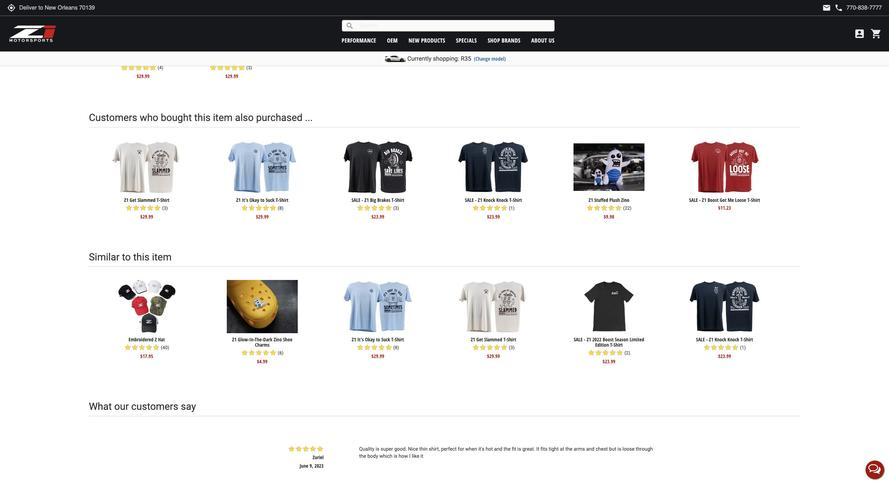 Task type: vqa. For each thing, say whether or not it's contained in the screenshot.


Task type: locate. For each thing, give the bounding box(es) containing it.
shopping_cart link
[[869, 28, 882, 39]]

like
[[412, 453, 419, 459]]

z1 inside the sale - z1 2022 boost season limited edition t-shirt star star star star star (2) $23.99
[[587, 336, 591, 343]]

1 vertical spatial slammed
[[138, 197, 156, 203]]

also
[[235, 112, 254, 123]]

shop right ramen
[[147, 58, 156, 65]]

1 horizontal spatial it's
[[357, 336, 364, 343]]

shop brands link
[[488, 36, 521, 44]]

who
[[140, 112, 158, 123]]

1 vertical spatial suck
[[381, 336, 390, 343]]

0 horizontal spatial boost
[[603, 336, 614, 343]]

1 vertical spatial this
[[133, 251, 150, 263]]

t- inside the z1 zino's ramen shop t-shirt star star star star star (4) $29.99
[[158, 58, 161, 65]]

super
[[381, 446, 393, 452]]

for
[[458, 446, 464, 452]]

1 vertical spatial z1 get slammed t-shirt star star star star star (3) $29.99
[[124, 197, 169, 220]]

0 vertical spatial zino
[[621, 197, 630, 203]]

t- inside sale - z1 big brakes t-shirt star star star star star (3) $23.99
[[392, 197, 395, 203]]

shirt inside sale - z1 boost got me loose t-shirt $11.23
[[751, 197, 760, 203]]

0 vertical spatial sale - z1 knock knock t-shirt star star star star star (1) $23.99
[[465, 197, 522, 220]]

(6)
[[278, 350, 284, 356]]

1 vertical spatial (1)
[[740, 345, 746, 350]]

the-
[[255, 336, 263, 343]]

brakes
[[377, 197, 390, 203]]

and right hot
[[494, 446, 502, 452]]

0 vertical spatial get
[[214, 58, 221, 65]]

zino up (22)
[[621, 197, 630, 203]]

what our customers say
[[89, 401, 196, 413]]

shopping_cart
[[871, 28, 882, 39]]

0 horizontal spatial get
[[130, 197, 136, 203]]

fit
[[512, 446, 516, 452]]

1 horizontal spatial item
[[213, 112, 233, 123]]

1 horizontal spatial shop
[[488, 36, 500, 44]]

0 horizontal spatial z1 it's okay to suck t-shirt star star star star star (8) $29.99
[[236, 197, 288, 220]]

0 horizontal spatial shop
[[147, 58, 156, 65]]

how
[[399, 453, 408, 459]]

0 vertical spatial okay
[[249, 197, 259, 203]]

specials
[[456, 36, 477, 44]]

1 vertical spatial sale - z1 knock knock t-shirt star star star star star (1) $23.99
[[696, 336, 753, 360]]

1 vertical spatial to
[[122, 251, 131, 263]]

2023
[[314, 462, 324, 469]]

what
[[89, 401, 112, 413]]

$29.99 inside the z1 zino's ramen shop t-shirt star star star star star (4) $29.99
[[137, 73, 150, 80]]

great.
[[523, 446, 535, 452]]

boost
[[708, 197, 719, 203], [603, 336, 614, 343]]

and right arms
[[586, 446, 595, 452]]

1 vertical spatial (8)
[[393, 345, 399, 350]]

1 horizontal spatial z1 get slammed t-shirt star star star star star (3) $29.99
[[208, 58, 254, 80]]

specials link
[[456, 36, 477, 44]]

0 vertical spatial boost
[[708, 197, 719, 203]]

but
[[609, 446, 616, 452]]

about us link
[[531, 36, 555, 44]]

hot
[[486, 446, 493, 452]]

1 vertical spatial boost
[[603, 336, 614, 343]]

1 horizontal spatial z1 it's okay to suck t-shirt star star star star star (8) $29.99
[[352, 336, 404, 360]]

z1
[[114, 58, 118, 65], [208, 58, 213, 65], [124, 197, 128, 203], [236, 197, 241, 203], [364, 197, 369, 203], [478, 197, 482, 203], [589, 197, 593, 203], [702, 197, 707, 203], [232, 336, 237, 343], [352, 336, 356, 343], [471, 336, 475, 343], [587, 336, 591, 343], [709, 336, 714, 343]]

0 vertical spatial shop
[[488, 36, 500, 44]]

t- inside the sale - z1 2022 boost season limited edition t-shirt star star star star star (2) $23.99
[[610, 341, 614, 348]]

brands
[[502, 36, 521, 44]]

zino
[[621, 197, 630, 203], [274, 336, 282, 343]]

$23.99 inside the sale - z1 2022 boost season limited edition t-shirt star star star star star (2) $23.99
[[603, 358, 616, 365]]

shirt inside sale - z1 big brakes t-shirt star star star star star (3) $23.99
[[395, 197, 404, 203]]

shopping:
[[433, 55, 459, 62]]

0 horizontal spatial suck
[[266, 197, 275, 203]]

(2)
[[625, 350, 630, 356]]

1 horizontal spatial sale - z1 knock knock t-shirt star star star star star (1) $23.99
[[696, 336, 753, 360]]

boost left got
[[708, 197, 719, 203]]

to
[[260, 197, 265, 203], [122, 251, 131, 263], [376, 336, 380, 343]]

sale - z1 knock knock t-shirt star star star star star (1) $23.99
[[465, 197, 522, 220], [696, 336, 753, 360]]

(3) inside sale - z1 big brakes t-shirt star star star star star (3) $23.99
[[393, 205, 399, 211]]

0 vertical spatial this
[[194, 112, 211, 123]]

1 horizontal spatial to
[[260, 197, 265, 203]]

0 vertical spatial z1 it's okay to suck t-shirt star star star star star (8) $29.99
[[236, 197, 288, 220]]

the left fit
[[504, 446, 511, 452]]

2 horizontal spatial get
[[476, 336, 483, 343]]

oem
[[387, 36, 398, 44]]

sale inside sale - z1 boost got me loose t-shirt $11.23
[[689, 197, 698, 203]]

get
[[214, 58, 221, 65], [130, 197, 136, 203], [476, 336, 483, 343]]

it's
[[242, 197, 248, 203], [357, 336, 364, 343]]

1 horizontal spatial this
[[194, 112, 211, 123]]

ramen
[[132, 58, 146, 65]]

shop left brands
[[488, 36, 500, 44]]

0 horizontal spatial zino
[[274, 336, 282, 343]]

this
[[194, 112, 211, 123], [133, 251, 150, 263]]

customers
[[89, 112, 137, 123]]

z1 inside sale - z1 boost got me loose t-shirt $11.23
[[702, 197, 707, 203]]

t- inside sale - z1 boost got me loose t-shirt $11.23
[[748, 197, 751, 203]]

zino inside z1 stuffed plush zino star star star star star (22) $9.98
[[621, 197, 630, 203]]

i
[[409, 453, 411, 459]]

$29.99
[[137, 73, 150, 80], [225, 73, 238, 80], [140, 213, 153, 220], [256, 213, 269, 220], [371, 353, 384, 360], [487, 353, 500, 360]]

at
[[560, 446, 564, 452]]

0 horizontal spatial (8)
[[278, 205, 284, 211]]

0 horizontal spatial the
[[359, 453, 366, 459]]

me
[[728, 197, 734, 203]]

1 vertical spatial item
[[152, 251, 172, 263]]

star_half
[[153, 344, 160, 351]]

2 horizontal spatial to
[[376, 336, 380, 343]]

z1 it's okay to suck t-shirt star star star star star (8) $29.99
[[236, 197, 288, 220], [352, 336, 404, 360]]

1 horizontal spatial boost
[[708, 197, 719, 203]]

z1 inside z1 glow-in-the-dark zino shoe charms star star star star star (6) $4.99
[[232, 336, 237, 343]]

(1)
[[509, 205, 515, 211], [740, 345, 746, 350]]

the
[[504, 446, 511, 452], [566, 446, 573, 452], [359, 453, 366, 459]]

0 horizontal spatial it's
[[242, 197, 248, 203]]

customers who bought this item also purchased ...
[[89, 112, 313, 123]]

the down 'quality'
[[359, 453, 366, 459]]

2 horizontal spatial z1 get slammed t-shirt star star star star star (3) $29.99
[[471, 336, 516, 360]]

is
[[376, 446, 379, 452], [518, 446, 521, 452], [618, 446, 621, 452], [394, 453, 397, 459]]

both
[[311, 46, 322, 54]]

0 vertical spatial item
[[213, 112, 233, 123]]

0 horizontal spatial (1)
[[509, 205, 515, 211]]

zino right dark
[[274, 336, 282, 343]]

the right at
[[566, 446, 573, 452]]

r35
[[461, 55, 471, 62]]

good.
[[394, 446, 407, 452]]

boost right 2022
[[603, 336, 614, 343]]

0 vertical spatial slammed
[[222, 58, 240, 65]]

2 vertical spatial slammed
[[484, 336, 502, 343]]

(40)
[[161, 345, 169, 350]]

item
[[213, 112, 233, 123], [152, 251, 172, 263]]

search
[[346, 21, 354, 30]]

z1 inside the z1 zino's ramen shop t-shirt star star star star star (4) $29.99
[[114, 58, 118, 65]]

embroidered
[[129, 336, 154, 343]]

sale inside the sale - z1 2022 boost season limited edition t-shirt star star star star star (2) $23.99
[[574, 336, 583, 343]]

1 horizontal spatial get
[[214, 58, 221, 65]]

1 vertical spatial okay
[[365, 336, 375, 343]]

1 vertical spatial zino
[[274, 336, 282, 343]]

bought
[[161, 112, 192, 123]]

$23.99
[[371, 213, 384, 220], [487, 213, 500, 220], [718, 353, 731, 360], [603, 358, 616, 365]]

charms
[[255, 341, 270, 348]]

z1 zino's ramen shop t-shirt star star star star star (4) $29.99
[[114, 58, 170, 80]]

0 horizontal spatial and
[[494, 446, 502, 452]]

0 vertical spatial it's
[[242, 197, 248, 203]]

okay
[[249, 197, 259, 203], [365, 336, 375, 343]]

t-
[[158, 58, 161, 65], [241, 58, 245, 65], [157, 197, 160, 203], [276, 197, 279, 203], [392, 197, 395, 203], [509, 197, 513, 203], [748, 197, 751, 203], [391, 336, 395, 343], [504, 336, 507, 343], [741, 336, 744, 343], [610, 341, 614, 348]]

1 horizontal spatial zino
[[621, 197, 630, 203]]

star star star star star zuriel june 9, 2023
[[288, 445, 324, 469]]

add
[[301, 46, 310, 54]]

1 horizontal spatial and
[[586, 446, 595, 452]]

big
[[370, 197, 376, 203]]

z1 get slammed t-shirt star star star star star (3) $29.99
[[208, 58, 254, 80], [124, 197, 169, 220], [471, 336, 516, 360]]

it
[[421, 453, 423, 459]]

1 horizontal spatial okay
[[365, 336, 375, 343]]

shop
[[488, 36, 500, 44], [147, 58, 156, 65]]

got
[[720, 197, 727, 203]]

2 vertical spatial get
[[476, 336, 483, 343]]

0 horizontal spatial okay
[[249, 197, 259, 203]]

shirt inside the sale - z1 2022 boost season limited edition t-shirt star star star star star (2) $23.99
[[614, 341, 623, 348]]

sale
[[352, 197, 360, 203], [465, 197, 474, 203], [689, 197, 698, 203], [574, 336, 583, 343], [696, 336, 705, 343]]

suck
[[266, 197, 275, 203], [381, 336, 390, 343]]

1 vertical spatial shop
[[147, 58, 156, 65]]

1 horizontal spatial slammed
[[222, 58, 240, 65]]



Task type: describe. For each thing, give the bounding box(es) containing it.
shop brands
[[488, 36, 521, 44]]

price:
[[300, 16, 315, 26]]

similar to this item
[[89, 251, 172, 263]]

z1 inside sale - z1 big brakes t-shirt star star star star star (3) $23.99
[[364, 197, 369, 203]]

new products
[[409, 36, 445, 44]]

phone
[[835, 4, 843, 12]]

products
[[421, 36, 445, 44]]

0 vertical spatial suck
[[266, 197, 275, 203]]

0 horizontal spatial sale - z1 knock knock t-shirt star star star star star (1) $23.99
[[465, 197, 522, 220]]

1 horizontal spatial the
[[504, 446, 511, 452]]

1 horizontal spatial suck
[[381, 336, 390, 343]]

1 vertical spatial it's
[[357, 336, 364, 343]]

cart
[[330, 46, 339, 54]]

boost inside the sale - z1 2022 boost season limited edition t-shirt star star star star star (2) $23.99
[[603, 336, 614, 343]]

$4.99
[[257, 358, 268, 365]]

stuffed
[[594, 197, 608, 203]]

quality
[[359, 446, 374, 452]]

us
[[549, 36, 555, 44]]

it
[[536, 446, 539, 452]]

currently shopping: r35 (change model)
[[407, 55, 506, 62]]

performance
[[342, 36, 376, 44]]

thin
[[419, 446, 428, 452]]

- inside sale - z1 boost got me loose t-shirt $11.23
[[699, 197, 701, 203]]

2 and from the left
[[586, 446, 595, 452]]

boost inside sale - z1 boost got me loose t-shirt $11.23
[[708, 197, 719, 203]]

about
[[531, 36, 547, 44]]

9,
[[310, 462, 313, 469]]

zino inside z1 glow-in-the-dark zino shoe charms star star star star star (6) $4.99
[[274, 336, 282, 343]]

currently
[[407, 55, 432, 62]]

0 horizontal spatial to
[[122, 251, 131, 263]]

2 vertical spatial to
[[376, 336, 380, 343]]

is right fit
[[518, 446, 521, 452]]

purchased
[[256, 112, 303, 123]]

fits
[[541, 446, 548, 452]]

- inside the sale - z1 2022 boost season limited edition t-shirt star star star star star (2) $23.99
[[584, 336, 586, 343]]

sale - z1 2022 boost season limited edition t-shirt star star star star star (2) $23.99
[[574, 336, 644, 365]]

$23.99 inside sale - z1 big brakes t-shirt star star star star star (3) $23.99
[[371, 213, 384, 220]]

0 vertical spatial to
[[260, 197, 265, 203]]

which
[[379, 453, 392, 459]]

shop inside the z1 zino's ramen shop t-shirt star star star star star (4) $29.99
[[147, 58, 156, 65]]

june
[[300, 462, 308, 469]]

z
[[155, 336, 157, 343]]

embroidered z hat star star star star star_half (40) $17.95
[[124, 336, 169, 360]]

loose
[[735, 197, 746, 203]]

performance link
[[342, 36, 376, 44]]

sale - z1 big brakes t-shirt star star star star star (3) $23.99
[[352, 197, 404, 220]]

1 and from the left
[[494, 446, 502, 452]]

is right but
[[618, 446, 621, 452]]

is left how
[[394, 453, 397, 459]]

0 vertical spatial (8)
[[278, 205, 284, 211]]

model)
[[492, 55, 506, 62]]

plush
[[610, 197, 620, 203]]

1 vertical spatial z1 it's okay to suck t-shirt star star star star star (8) $29.99
[[352, 336, 404, 360]]

nice
[[408, 446, 418, 452]]

say
[[181, 401, 196, 413]]

z1 motorsports logo image
[[9, 25, 57, 43]]

loose
[[623, 446, 635, 452]]

z1 inside z1 stuffed plush zino star star star star star (22) $9.98
[[589, 197, 593, 203]]

0 horizontal spatial this
[[133, 251, 150, 263]]

hat
[[158, 336, 165, 343]]

is up body in the left of the page
[[376, 446, 379, 452]]

z1 stuffed plush zino star star star star star (22) $9.98
[[587, 197, 632, 220]]

$9.98
[[604, 213, 614, 220]]

shirt inside the z1 zino's ramen shop t-shirt star star star star star (4) $29.99
[[161, 58, 170, 65]]

our
[[114, 401, 129, 413]]

Search search field
[[354, 20, 554, 31]]

when
[[465, 446, 477, 452]]

sale inside sale - z1 big brakes t-shirt star star star star star (3) $23.99
[[352, 197, 360, 203]]

0 horizontal spatial slammed
[[138, 197, 156, 203]]

1 horizontal spatial (8)
[[393, 345, 399, 350]]

(22)
[[623, 205, 632, 211]]

0 horizontal spatial z1 get slammed t-shirt star star star star star (3) $29.99
[[124, 197, 169, 220]]

bundle
[[279, 16, 298, 26]]

tight
[[549, 446, 559, 452]]

zuriel
[[313, 454, 324, 461]]

bundle price:
[[279, 16, 315, 26]]

oem link
[[387, 36, 398, 44]]

add both to cart
[[301, 46, 339, 54]]

0 horizontal spatial item
[[152, 251, 172, 263]]

mail
[[823, 4, 831, 12]]

2 horizontal spatial slammed
[[484, 336, 502, 343]]

to
[[323, 46, 328, 54]]

chest
[[596, 446, 608, 452]]

1 horizontal spatial (1)
[[740, 345, 746, 350]]

2022
[[592, 336, 602, 343]]

(change
[[474, 55, 490, 62]]

body
[[367, 453, 378, 459]]

it's
[[478, 446, 485, 452]]

$17.95
[[140, 353, 153, 360]]

(change model) link
[[474, 55, 506, 62]]

0 vertical spatial (1)
[[509, 205, 515, 211]]

- inside sale - z1 big brakes t-shirt star star star star star (3) $23.99
[[362, 197, 363, 203]]

new
[[409, 36, 420, 44]]

1 vertical spatial get
[[130, 197, 136, 203]]

about us
[[531, 36, 555, 44]]

arms
[[574, 446, 585, 452]]

similar
[[89, 251, 120, 263]]

limited
[[630, 336, 644, 343]]

2 horizontal spatial the
[[566, 446, 573, 452]]

through
[[636, 446, 653, 452]]

shoe
[[283, 336, 292, 343]]

in-
[[249, 336, 255, 343]]

edition
[[595, 341, 609, 348]]

mail link
[[823, 4, 831, 12]]

new products link
[[409, 36, 445, 44]]

$11.23
[[718, 205, 731, 211]]

2 vertical spatial z1 get slammed t-shirt star star star star star (3) $29.99
[[471, 336, 516, 360]]

...
[[305, 112, 313, 123]]

mail phone
[[823, 4, 843, 12]]

0 vertical spatial z1 get slammed t-shirt star star star star star (3) $29.99
[[208, 58, 254, 80]]

dark
[[263, 336, 272, 343]]

season
[[615, 336, 628, 343]]



